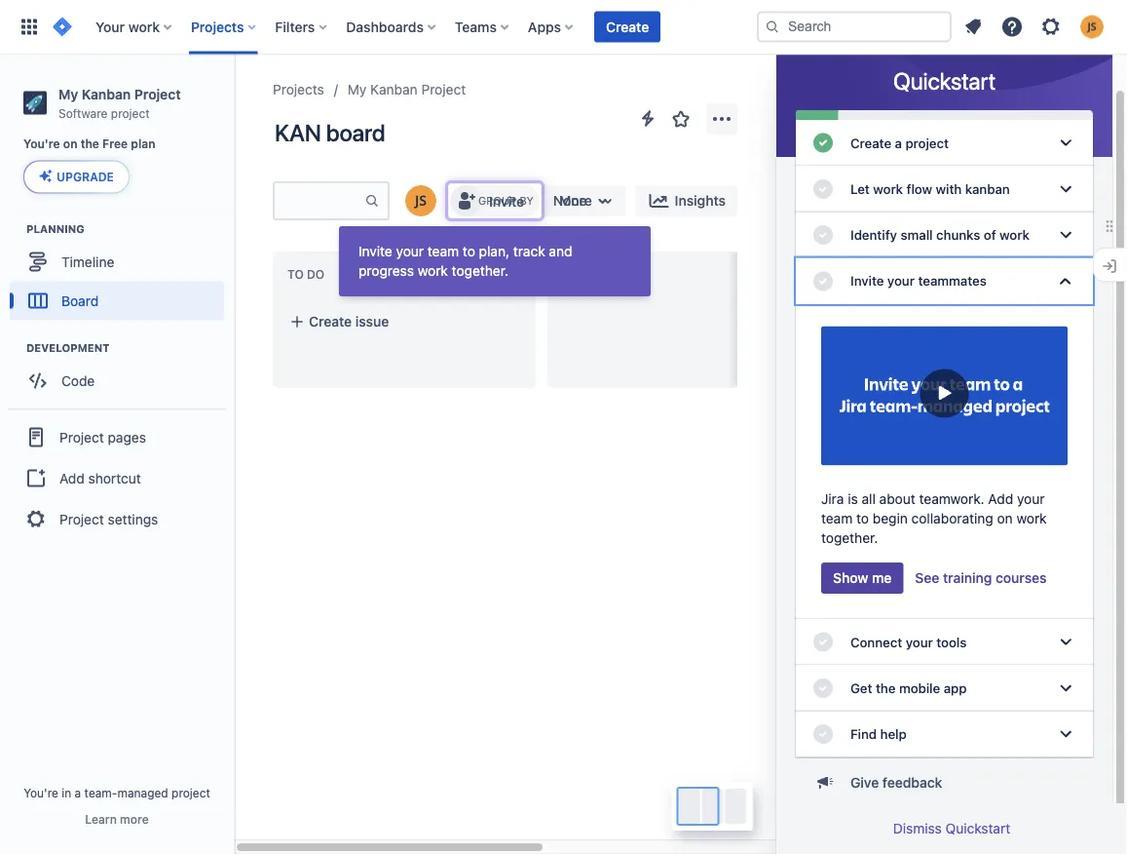 Task type: vqa. For each thing, say whether or not it's contained in the screenshot.
John to the top
no



Task type: describe. For each thing, give the bounding box(es) containing it.
invite your teammates button
[[796, 258, 1094, 304]]

create issue
[[309, 313, 389, 330]]

learn more
[[85, 812, 149, 826]]

chunks
[[937, 227, 981, 242]]

get the mobile app
[[851, 680, 968, 695]]

the inside dropdown button
[[876, 680, 896, 695]]

settings
[[108, 511, 158, 527]]

learn
[[85, 812, 117, 826]]

banner containing your work
[[0, 0, 1128, 55]]

help
[[881, 726, 907, 741]]

chevron image for invite your teammates
[[1055, 269, 1078, 292]]

invite your teammates
[[851, 273, 987, 288]]

about
[[880, 490, 916, 506]]

appswitcher icon image
[[18, 15, 41, 39]]

search image
[[765, 19, 781, 35]]

none button
[[542, 185, 626, 216]]

feedback
[[883, 774, 943, 790]]

issue
[[356, 313, 389, 330]]

project settings link
[[8, 498, 226, 540]]

all
[[862, 490, 876, 506]]

get
[[851, 680, 873, 695]]

help image
[[1001, 15, 1025, 39]]

create button
[[595, 11, 661, 42]]

Search this board text field
[[275, 183, 365, 218]]

invite button
[[448, 183, 542, 218]]

plan
[[131, 137, 156, 151]]

work inside "dropdown button"
[[1000, 227, 1030, 242]]

teammates
[[919, 273, 987, 288]]

board link
[[10, 281, 224, 320]]

my kanban project software project
[[58, 86, 181, 120]]

chevron image for tools
[[1055, 630, 1078, 653]]

insights
[[675, 193, 726, 209]]

insights image
[[648, 189, 671, 213]]

upgrade
[[57, 170, 114, 184]]

in
[[563, 268, 575, 281]]

create for create issue
[[309, 313, 352, 330]]

Search field
[[757, 11, 952, 42]]

work inside popup button
[[128, 19, 160, 35]]

timeline
[[61, 253, 114, 269]]

board
[[326, 119, 385, 146]]

mobile
[[900, 680, 941, 695]]

add inside jira is all about teamwork. add your team to begin collaborating on work together.
[[989, 490, 1014, 506]]

to inside jira is all about teamwork. add your team to begin collaborating on work together.
[[857, 510, 870, 526]]

dismiss quickstart link
[[894, 820, 1011, 836]]

courses
[[996, 569, 1048, 585]]

sidebar navigation image
[[213, 78, 255, 117]]

with
[[936, 181, 963, 196]]

begin
[[873, 510, 908, 526]]

chevron image for let work flow with kanban
[[1055, 177, 1078, 200]]

chevron image for identify small chunks of work
[[1055, 223, 1078, 246]]

1 vertical spatial a
[[75, 786, 81, 799]]

apps
[[528, 19, 562, 35]]

group containing project pages
[[8, 408, 226, 546]]

in progress
[[563, 268, 641, 281]]

my for my kanban project
[[348, 81, 367, 97]]

project inside dropdown button
[[906, 135, 950, 150]]

give
[[851, 774, 880, 790]]

is
[[848, 490, 859, 506]]

in
[[62, 786, 71, 799]]

my kanban project link
[[348, 78, 466, 101]]

app
[[944, 680, 968, 695]]

and
[[549, 243, 573, 259]]

projects button
[[185, 11, 264, 42]]

checked image for identify
[[812, 223, 835, 246]]

dashboards button
[[341, 11, 443, 42]]

play invite your teammates video image
[[822, 313, 1068, 477]]

see training courses
[[916, 569, 1048, 585]]

identify small chunks of work
[[851, 227, 1030, 242]]

small
[[901, 227, 934, 242]]

project inside my kanban project software project
[[134, 86, 181, 102]]

progress
[[578, 268, 641, 281]]

checked image for create
[[812, 131, 835, 154]]

give feedback
[[851, 774, 943, 790]]

teams button
[[449, 11, 517, 42]]

let work flow with kanban button
[[796, 165, 1094, 212]]

more
[[120, 812, 149, 826]]

kanban
[[966, 181, 1011, 196]]

group
[[479, 194, 517, 207]]

kanban for my kanban project
[[371, 81, 418, 97]]

tools
[[937, 634, 967, 649]]

my for my kanban project software project
[[58, 86, 78, 102]]

projects link
[[273, 78, 324, 101]]

development image
[[3, 336, 26, 359]]

to inside 'invite your team to plan, track and progress work together.'
[[463, 243, 476, 259]]

0 horizontal spatial the
[[81, 137, 99, 151]]

by
[[520, 194, 534, 207]]

training
[[944, 569, 993, 585]]

development group
[[10, 340, 233, 406]]

dashboards
[[346, 19, 424, 35]]

your
[[96, 19, 125, 35]]

jira is all about teamwork. add your team to begin collaborating on work together.
[[822, 490, 1048, 545]]

checked image for invite
[[812, 269, 835, 292]]

do
[[307, 268, 325, 281]]

create a project
[[851, 135, 950, 150]]

group by
[[479, 194, 534, 207]]



Task type: locate. For each thing, give the bounding box(es) containing it.
planning
[[26, 222, 85, 235]]

progress
[[359, 263, 414, 279]]

project up let work flow with kanban
[[906, 135, 950, 150]]

banner
[[0, 0, 1128, 55]]

1 vertical spatial on
[[998, 510, 1014, 526]]

projects up sidebar navigation image
[[191, 19, 244, 35]]

0 horizontal spatial project
[[111, 106, 150, 120]]

kanban inside my kanban project link
[[371, 81, 418, 97]]

my inside my kanban project software project
[[58, 86, 78, 102]]

planning group
[[10, 221, 233, 326]]

chevron image inside find help dropdown button
[[1055, 722, 1078, 745]]

insights button
[[636, 185, 738, 216]]

create left issue
[[309, 313, 352, 330]]

1 horizontal spatial the
[[876, 680, 896, 695]]

0 vertical spatial you're
[[23, 137, 60, 151]]

1 vertical spatial project
[[906, 135, 950, 150]]

project right managed at the left bottom of page
[[172, 786, 210, 799]]

0 horizontal spatial team
[[428, 243, 459, 259]]

projects up kan
[[273, 81, 324, 97]]

2 vertical spatial checked image
[[812, 722, 835, 745]]

learn more button
[[85, 811, 149, 827]]

1 horizontal spatial on
[[998, 510, 1014, 526]]

work inside dropdown button
[[874, 181, 904, 196]]

1 horizontal spatial to
[[857, 510, 870, 526]]

work inside jira is all about teamwork. add your team to begin collaborating on work together.
[[1017, 510, 1048, 526]]

planning image
[[3, 217, 26, 240]]

add people image
[[454, 189, 478, 213]]

create inside dropdown button
[[851, 135, 892, 150]]

1 horizontal spatial project
[[172, 786, 210, 799]]

a right in
[[75, 786, 81, 799]]

1 vertical spatial checked image
[[812, 630, 835, 653]]

1 vertical spatial team
[[822, 510, 853, 526]]

0 horizontal spatial kanban
[[82, 86, 131, 102]]

my up software
[[58, 86, 78, 102]]

connect
[[851, 634, 903, 649]]

kan
[[275, 119, 321, 146]]

john smith image
[[406, 185, 437, 216]]

project up plan in the left top of the page
[[111, 106, 150, 120]]

a
[[895, 135, 903, 150], [75, 786, 81, 799]]

you're for you're in a team-managed project
[[24, 786, 58, 799]]

1 chevron image from the top
[[1055, 131, 1078, 154]]

settings image
[[1040, 15, 1064, 39]]

1 you're from the top
[[23, 137, 60, 151]]

progress bar
[[796, 110, 1094, 119]]

on right collaborating
[[998, 510, 1014, 526]]

star kan board image
[[670, 107, 693, 131]]

2 chevron image from the top
[[1055, 630, 1078, 653]]

1 horizontal spatial projects
[[273, 81, 324, 97]]

none
[[553, 193, 587, 209]]

you're
[[23, 137, 60, 151], [24, 786, 58, 799]]

1 vertical spatial you're
[[24, 786, 58, 799]]

let
[[851, 181, 870, 196]]

on
[[63, 137, 78, 151], [998, 510, 1014, 526]]

chevron image
[[1055, 131, 1078, 154], [1055, 630, 1078, 653], [1055, 722, 1078, 745]]

see
[[916, 569, 940, 585]]

primary element
[[12, 0, 757, 54]]

0 vertical spatial the
[[81, 137, 99, 151]]

0 horizontal spatial on
[[63, 137, 78, 151]]

2 vertical spatial create
[[309, 313, 352, 330]]

checked image for get
[[812, 676, 835, 699]]

invite up progress
[[359, 243, 393, 259]]

0 vertical spatial add
[[59, 470, 85, 486]]

find help
[[851, 726, 907, 741]]

see training courses link
[[914, 562, 1049, 593]]

your inside jira is all about teamwork. add your team to begin collaborating on work together.
[[1018, 490, 1046, 506]]

2 horizontal spatial project
[[906, 135, 950, 150]]

1 vertical spatial invite
[[359, 243, 393, 259]]

chevron image inside get the mobile app dropdown button
[[1055, 676, 1078, 699]]

projects
[[191, 19, 244, 35], [273, 81, 324, 97]]

0 vertical spatial project
[[111, 106, 150, 120]]

work up courses
[[1017, 510, 1048, 526]]

show
[[834, 569, 869, 585]]

checked image
[[812, 223, 835, 246], [812, 630, 835, 653], [812, 722, 835, 745]]

let work flow with kanban
[[851, 181, 1011, 196]]

the left free
[[81, 137, 99, 151]]

kanban inside my kanban project software project
[[82, 86, 131, 102]]

invite inside invite your teammates dropdown button
[[851, 273, 885, 288]]

checked image for let
[[812, 177, 835, 200]]

to
[[288, 268, 304, 281]]

play video image
[[921, 368, 970, 417]]

4 checked image from the top
[[812, 676, 835, 699]]

chevron image for project
[[1055, 131, 1078, 154]]

show me
[[834, 569, 892, 585]]

invite inside 'invite your team to plan, track and progress work together.'
[[359, 243, 393, 259]]

teams
[[455, 19, 497, 35]]

you're on the free plan
[[23, 137, 156, 151]]

checked image left let
[[812, 177, 835, 200]]

projects for "projects" link
[[273, 81, 324, 97]]

2 checked image from the top
[[812, 630, 835, 653]]

checked image left "invite your teammates"
[[812, 269, 835, 292]]

2 vertical spatial chevron image
[[1055, 722, 1078, 745]]

to do
[[288, 268, 325, 281]]

identify small chunks of work button
[[796, 212, 1094, 258]]

projects for the projects 'popup button'
[[191, 19, 244, 35]]

connect your tools
[[851, 634, 967, 649]]

kanban
[[371, 81, 418, 97], [82, 86, 131, 102]]

apps button
[[522, 11, 581, 42]]

your down "small"
[[888, 273, 915, 288]]

find help button
[[796, 711, 1094, 757]]

upgrade button
[[24, 161, 129, 192]]

project inside project pages link
[[59, 429, 104, 445]]

projects inside 'popup button'
[[191, 19, 244, 35]]

chevron image inside the identify small chunks of work "dropdown button"
[[1055, 223, 1078, 246]]

software
[[58, 106, 108, 120]]

2 horizontal spatial invite
[[851, 273, 885, 288]]

work right let
[[874, 181, 904, 196]]

work right your
[[128, 19, 160, 35]]

your work button
[[90, 11, 179, 42]]

invite for invite your teammates
[[851, 273, 885, 288]]

you're left in
[[24, 786, 58, 799]]

work
[[128, 19, 160, 35], [874, 181, 904, 196], [1000, 227, 1030, 242], [418, 263, 448, 279], [1017, 510, 1048, 526]]

together. down the plan,
[[452, 263, 509, 279]]

add left shortcut
[[59, 470, 85, 486]]

invite down identify
[[851, 273, 885, 288]]

add shortcut button
[[8, 459, 226, 498]]

my up the board
[[348, 81, 367, 97]]

together. inside jira is all about teamwork. add your team to begin collaborating on work together.
[[822, 529, 879, 545]]

the right the get
[[876, 680, 896, 695]]

2 chevron image from the top
[[1055, 223, 1078, 246]]

kanban for my kanban project software project
[[82, 86, 131, 102]]

0 vertical spatial to
[[463, 243, 476, 259]]

checked image inside let work flow with kanban dropdown button
[[812, 177, 835, 200]]

invite for invite your team to plan, track and progress work together.
[[359, 243, 393, 259]]

jira software image
[[51, 15, 74, 39], [51, 15, 74, 39]]

you're in a team-managed project
[[24, 786, 210, 799]]

0 horizontal spatial add
[[59, 470, 85, 486]]

1 vertical spatial the
[[876, 680, 896, 695]]

0 horizontal spatial to
[[463, 243, 476, 259]]

1 horizontal spatial create
[[606, 19, 649, 35]]

checked image left find at right
[[812, 722, 835, 745]]

add shortcut
[[59, 470, 141, 486]]

your profile and settings image
[[1081, 15, 1105, 39]]

together. down is
[[822, 529, 879, 545]]

work right progress
[[418, 263, 448, 279]]

1 vertical spatial chevron image
[[1055, 630, 1078, 653]]

checked image left the get
[[812, 676, 835, 699]]

0 vertical spatial a
[[895, 135, 903, 150]]

plan,
[[479, 243, 510, 259]]

3 chevron image from the top
[[1055, 722, 1078, 745]]

checked image left create a project
[[812, 131, 835, 154]]

together. inside 'invite your team to plan, track and progress work together.'
[[452, 263, 509, 279]]

code
[[61, 372, 95, 388]]

your work
[[96, 19, 160, 35]]

checked image left identify
[[812, 223, 835, 246]]

on up "upgrade" button
[[63, 137, 78, 151]]

your right teamwork.
[[1018, 490, 1046, 506]]

you're up "upgrade" button
[[23, 137, 60, 151]]

kanban up the board
[[371, 81, 418, 97]]

0 vertical spatial checked image
[[812, 223, 835, 246]]

your for teammates
[[888, 273, 915, 288]]

invite right add people icon
[[489, 193, 525, 209]]

0 horizontal spatial projects
[[191, 19, 244, 35]]

project up add shortcut
[[59, 429, 104, 445]]

1 horizontal spatial team
[[822, 510, 853, 526]]

invite your team to plan, track and progress work together.
[[359, 243, 573, 279]]

development
[[26, 341, 110, 354]]

find
[[851, 726, 877, 741]]

give feedback button
[[802, 766, 1094, 798]]

team-
[[84, 786, 117, 799]]

project inside my kanban project link
[[422, 81, 466, 97]]

you're for you're on the free plan
[[23, 137, 60, 151]]

kanban up software
[[82, 86, 131, 102]]

1 vertical spatial projects
[[273, 81, 324, 97]]

1 checked image from the top
[[812, 131, 835, 154]]

notifications image
[[962, 15, 986, 39]]

chevron image inside connect your tools dropdown button
[[1055, 630, 1078, 653]]

a up let work flow with kanban
[[895, 135, 903, 150]]

1 horizontal spatial a
[[895, 135, 903, 150]]

code link
[[10, 361, 224, 400]]

quickstart down give feedback button
[[946, 820, 1011, 836]]

on inside jira is all about teamwork. add your team to begin collaborating on work together.
[[998, 510, 1014, 526]]

checked image inside get the mobile app dropdown button
[[812, 676, 835, 699]]

3 chevron image from the top
[[1055, 269, 1078, 292]]

invite for invite
[[489, 193, 525, 209]]

your up progress
[[396, 243, 424, 259]]

project
[[422, 81, 466, 97], [134, 86, 181, 102], [59, 429, 104, 445], [59, 511, 104, 527]]

checked image for connect
[[812, 630, 835, 653]]

1 vertical spatial add
[[989, 490, 1014, 506]]

project
[[111, 106, 150, 120], [906, 135, 950, 150], [172, 786, 210, 799]]

more image
[[711, 107, 734, 131]]

2 vertical spatial invite
[[851, 273, 885, 288]]

your for tools
[[906, 634, 934, 649]]

my
[[348, 81, 367, 97], [58, 86, 78, 102]]

flow
[[907, 181, 933, 196]]

timeline link
[[10, 242, 224, 281]]

1 vertical spatial to
[[857, 510, 870, 526]]

0 vertical spatial projects
[[191, 19, 244, 35]]

create issue button
[[278, 304, 531, 339]]

project up plan in the left top of the page
[[134, 86, 181, 102]]

1 horizontal spatial my
[[348, 81, 367, 97]]

your for team
[[396, 243, 424, 259]]

1 vertical spatial quickstart
[[946, 820, 1011, 836]]

filters
[[275, 19, 315, 35]]

chevron image inside create a project dropdown button
[[1055, 131, 1078, 154]]

group
[[8, 408, 226, 546]]

a inside dropdown button
[[895, 135, 903, 150]]

team left the plan,
[[428, 243, 459, 259]]

0 vertical spatial together.
[[452, 263, 509, 279]]

2 you're from the top
[[24, 786, 58, 799]]

1 vertical spatial together.
[[822, 529, 879, 545]]

to left the plan,
[[463, 243, 476, 259]]

of
[[984, 227, 997, 242]]

1 chevron image from the top
[[1055, 177, 1078, 200]]

0 vertical spatial invite
[[489, 193, 525, 209]]

collaborating
[[912, 510, 994, 526]]

0 vertical spatial chevron image
[[1055, 131, 1078, 154]]

checked image
[[812, 131, 835, 154], [812, 177, 835, 200], [812, 269, 835, 292], [812, 676, 835, 699]]

0 vertical spatial create
[[606, 19, 649, 35]]

track
[[514, 243, 546, 259]]

project down add shortcut
[[59, 511, 104, 527]]

free
[[102, 137, 128, 151]]

checked image inside find help dropdown button
[[812, 722, 835, 745]]

chevron image for get the mobile app
[[1055, 676, 1078, 699]]

filters button
[[269, 11, 335, 42]]

0 vertical spatial quickstart
[[894, 67, 996, 94]]

your inside 'invite your team to plan, track and progress work together.'
[[396, 243, 424, 259]]

team
[[428, 243, 459, 259], [822, 510, 853, 526]]

checked image for find
[[812, 722, 835, 745]]

3 checked image from the top
[[812, 722, 835, 745]]

0 horizontal spatial a
[[75, 786, 81, 799]]

0 horizontal spatial invite
[[359, 243, 393, 259]]

work inside 'invite your team to plan, track and progress work together.'
[[418, 263, 448, 279]]

project pages
[[59, 429, 146, 445]]

to
[[463, 243, 476, 259], [857, 510, 870, 526]]

chevron image
[[1055, 177, 1078, 200], [1055, 223, 1078, 246], [1055, 269, 1078, 292], [1055, 676, 1078, 699]]

board
[[61, 292, 99, 308]]

to down "all"
[[857, 510, 870, 526]]

0 horizontal spatial my
[[58, 86, 78, 102]]

project down teams
[[422, 81, 466, 97]]

checked image left connect
[[812, 630, 835, 653]]

video poster image
[[822, 313, 1068, 477]]

1 horizontal spatial together.
[[822, 529, 879, 545]]

add
[[59, 470, 85, 486], [989, 490, 1014, 506]]

project inside my kanban project software project
[[111, 106, 150, 120]]

create inside primary element
[[606, 19, 649, 35]]

automations menu button icon image
[[637, 107, 660, 130]]

invite inside invite button
[[489, 193, 525, 209]]

checked image inside invite your teammates dropdown button
[[812, 269, 835, 292]]

work right of
[[1000, 227, 1030, 242]]

1 checked image from the top
[[812, 223, 835, 246]]

me
[[873, 569, 892, 585]]

0 vertical spatial on
[[63, 137, 78, 151]]

team down jira
[[822, 510, 853, 526]]

checked image inside connect your tools dropdown button
[[812, 630, 835, 653]]

2 horizontal spatial create
[[851, 135, 892, 150]]

add right teamwork.
[[989, 490, 1014, 506]]

project pages link
[[8, 416, 226, 459]]

0 horizontal spatial together.
[[452, 263, 509, 279]]

team inside jira is all about teamwork. add your team to begin collaborating on work together.
[[822, 510, 853, 526]]

0 vertical spatial team
[[428, 243, 459, 259]]

your left tools
[[906, 634, 934, 649]]

chevron image inside let work flow with kanban dropdown button
[[1055, 177, 1078, 200]]

2 checked image from the top
[[812, 177, 835, 200]]

1 vertical spatial create
[[851, 135, 892, 150]]

4 chevron image from the top
[[1055, 676, 1078, 699]]

create for create a project
[[851, 135, 892, 150]]

1 horizontal spatial add
[[989, 490, 1014, 506]]

dismiss
[[894, 820, 943, 836]]

connect your tools button
[[796, 619, 1094, 665]]

team inside 'invite your team to plan, track and progress work together.'
[[428, 243, 459, 259]]

project settings
[[59, 511, 158, 527]]

create for create
[[606, 19, 649, 35]]

3 checked image from the top
[[812, 269, 835, 292]]

2 vertical spatial project
[[172, 786, 210, 799]]

dismiss quickstart
[[894, 820, 1011, 836]]

teamwork.
[[920, 490, 985, 506]]

1 horizontal spatial invite
[[489, 193, 525, 209]]

create right apps popup button at the top
[[606, 19, 649, 35]]

quickstart down notifications "icon"
[[894, 67, 996, 94]]

chevron image inside invite your teammates dropdown button
[[1055, 269, 1078, 292]]

create up let
[[851, 135, 892, 150]]

managed
[[117, 786, 168, 799]]

0 horizontal spatial create
[[309, 313, 352, 330]]

1 horizontal spatial kanban
[[371, 81, 418, 97]]

together.
[[452, 263, 509, 279], [822, 529, 879, 545]]

add inside button
[[59, 470, 85, 486]]



